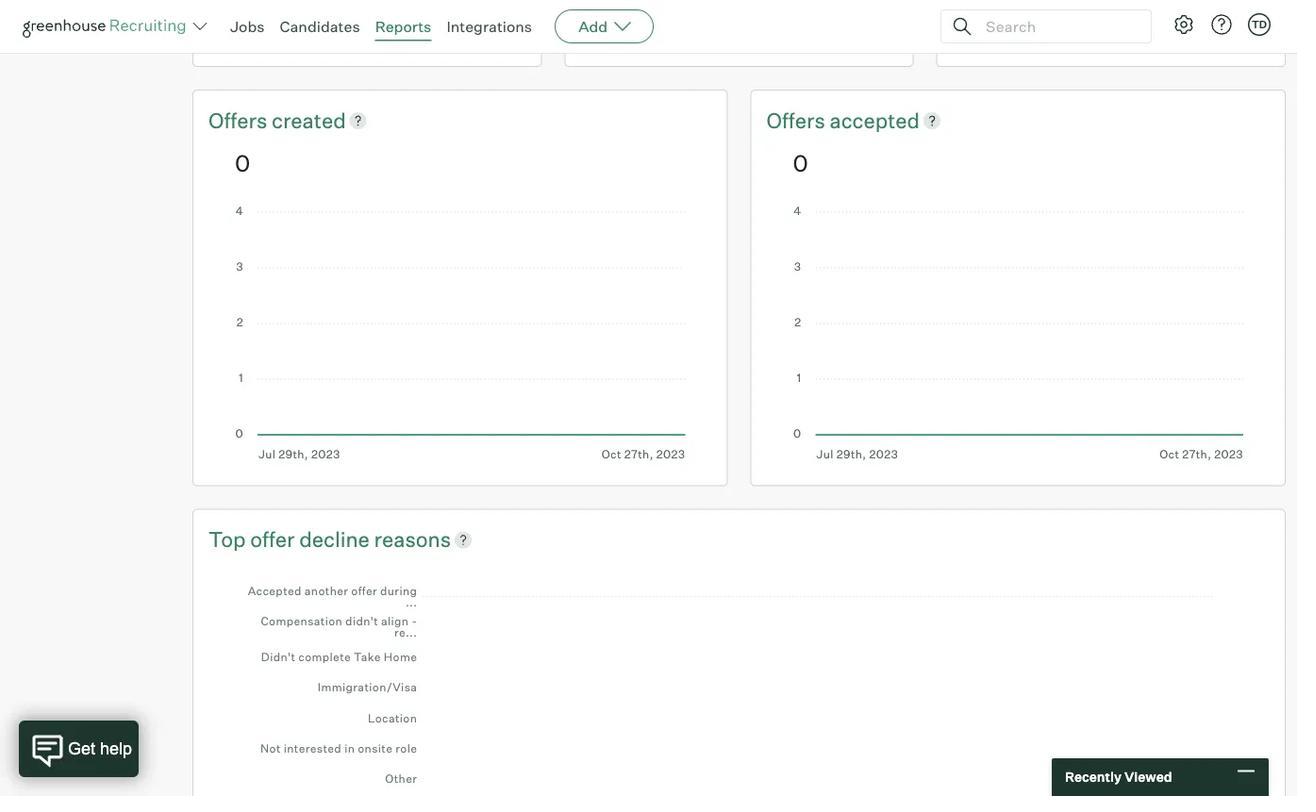 Task type: vqa. For each thing, say whether or not it's contained in the screenshot.
accepted Offers link
yes



Task type: locate. For each thing, give the bounding box(es) containing it.
1 offers link from the left
[[209, 106, 272, 135]]

0 horizontal spatial —
[[212, 23, 235, 51]]

0 for accepted
[[793, 148, 809, 177]]

2 — from the left
[[585, 23, 607, 51]]

2 0 from the left
[[793, 148, 809, 177]]

created
[[272, 107, 346, 133]]

0 horizontal spatial offers link
[[209, 106, 272, 135]]

accepted link
[[830, 106, 920, 135]]

greenhouse recruiting image
[[23, 15, 193, 38]]

td button
[[1245, 9, 1275, 40]]

1 0 from the left
[[235, 148, 250, 177]]

1 horizontal spatial offers link
[[767, 106, 830, 135]]

reports link
[[375, 17, 432, 36]]

0 horizontal spatial 0
[[235, 148, 250, 177]]

Search text field
[[982, 13, 1135, 40]]

1 horizontal spatial 0
[[793, 148, 809, 177]]

3 — from the left
[[957, 23, 980, 51]]

1 — from the left
[[212, 23, 235, 51]]

1 horizontal spatial offers
[[767, 107, 830, 133]]

integrations link
[[447, 17, 533, 36]]

2 offers from the left
[[767, 107, 830, 133]]

offer link
[[250, 525, 299, 554]]

2 offers link from the left
[[767, 106, 830, 135]]

0 horizontal spatial offers
[[209, 107, 272, 133]]

0
[[235, 148, 250, 177], [793, 148, 809, 177]]

decline link
[[299, 525, 374, 554]]

reasons
[[374, 527, 451, 552]]

created link
[[272, 106, 346, 135]]

td button
[[1249, 13, 1272, 36]]

2 horizontal spatial —
[[957, 23, 980, 51]]

—
[[212, 23, 235, 51], [585, 23, 607, 51], [957, 23, 980, 51]]

1 horizontal spatial —
[[585, 23, 607, 51]]

offers link
[[209, 106, 272, 135], [767, 106, 830, 135]]

jobs
[[230, 17, 265, 36]]

recently
[[1066, 769, 1122, 786]]

xychart image
[[235, 207, 686, 461], [793, 207, 1244, 461], [235, 572, 1244, 797]]

candidates link
[[280, 17, 360, 36]]

offers
[[209, 107, 272, 133], [767, 107, 830, 133]]

1 offers from the left
[[209, 107, 272, 133]]



Task type: describe. For each thing, give the bounding box(es) containing it.
offer
[[250, 527, 295, 552]]

xychart image for accepted
[[793, 207, 1244, 461]]

candidates
[[280, 17, 360, 36]]

offers link for accepted
[[767, 106, 830, 135]]

xychart image for created
[[235, 207, 686, 461]]

offers for accepted
[[767, 107, 830, 133]]

reasons link
[[374, 525, 451, 554]]

accepted
[[830, 107, 920, 133]]

configure image
[[1173, 13, 1196, 36]]

recently viewed
[[1066, 769, 1173, 786]]

add button
[[555, 9, 654, 43]]

offers for created
[[209, 107, 272, 133]]

jobs link
[[230, 17, 265, 36]]

td
[[1253, 18, 1268, 31]]

decline
[[299, 527, 370, 552]]

top offer decline
[[209, 527, 374, 552]]

top
[[209, 527, 246, 552]]

top link
[[209, 525, 250, 554]]

viewed
[[1125, 769, 1173, 786]]

integrations
[[447, 17, 533, 36]]

offers link for created
[[209, 106, 272, 135]]

0 for created
[[235, 148, 250, 177]]

add
[[579, 17, 608, 36]]

reports
[[375, 17, 432, 36]]



